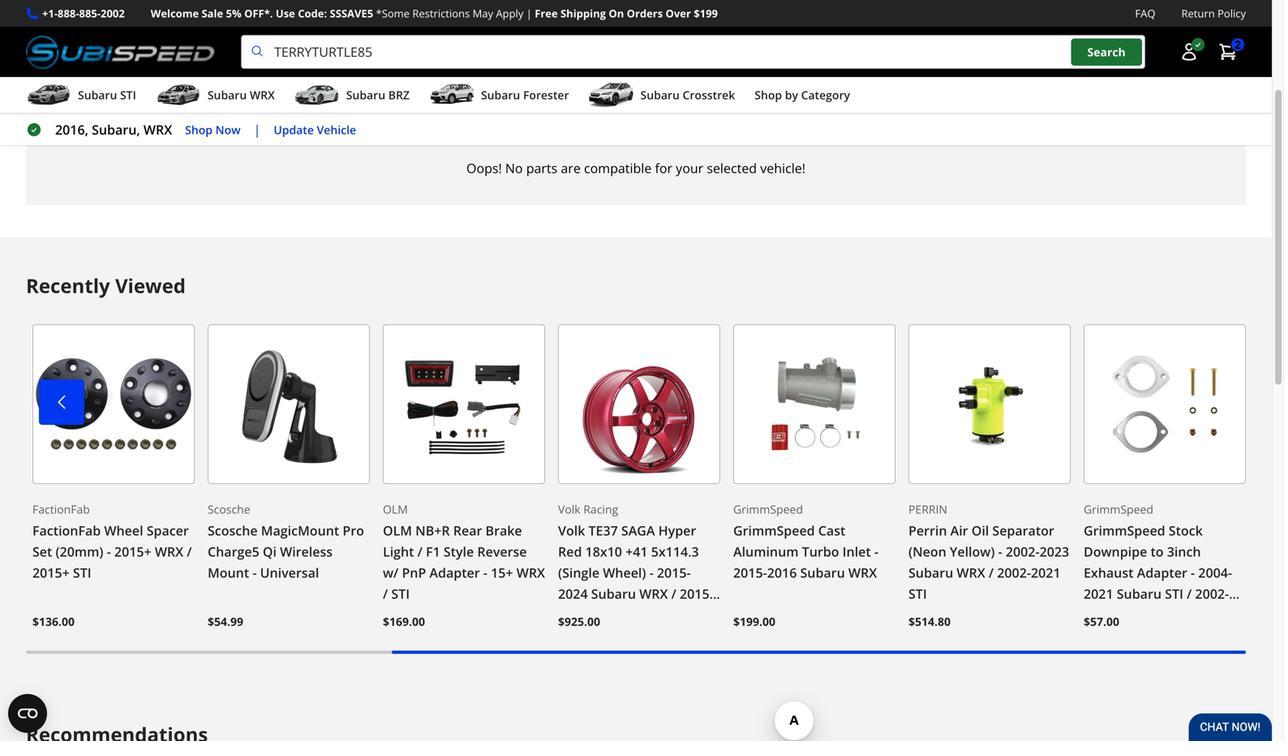 Task type: vqa. For each thing, say whether or not it's contained in the screenshot.


Task type: describe. For each thing, give the bounding box(es) containing it.
olma.70051.2 olm nb+r rear brake light / f1 style reverse w/ pnp adapter - 15+ wrx / sti -clear lens, gloss black base, red bar-wrx / sti, image
[[383, 324, 545, 484]]

(single
[[558, 564, 599, 582]]

/ inside volk racing volk te37 saga hyper red 18x10 +41 5x114.3 (single wheel) - 2015- 2024 subaru wrx / 2015- 2021 sti
[[671, 585, 676, 603]]

magicmount
[[261, 522, 339, 539]]

apply
[[496, 6, 523, 21]]

shop for shop now
[[185, 122, 213, 137]]

vlkwvdgy41ehr volk te37 saga hyper red 18x10 +41 - 2015+ wrx / 2015+ stix4, image
[[558, 324, 720, 484]]

set
[[32, 543, 52, 561]]

wrx inside volk racing volk te37 saga hyper red 18x10 +41 5x114.3 (single wheel) - 2015- 2024 subaru wrx / 2015- 2021 sti
[[639, 585, 668, 603]]

showing
[[45, 26, 97, 43]]

sssave5
[[330, 6, 373, 21]]

wrx inside factionfab factionfab wheel spacer set (20mm) - 2015+ wrx / 2015+ sti
[[155, 543, 183, 561]]

a subaru sti thumbnail image image
[[26, 83, 71, 107]]

free
[[535, 6, 558, 21]]

vehicle
[[317, 122, 356, 137]]

perrin
[[909, 502, 947, 517]]

adapter inside grimmspeed grimmspeed stock downpipe to 3inch exhaust adapter - 2004- 2021 subaru sti / 2002- 2014 wrx
[[1137, 564, 1187, 582]]

return policy link
[[1181, 5, 1246, 22]]

/ left f1
[[417, 543, 423, 561]]

- inside volk racing volk te37 saga hyper red 18x10 +41 5x114.3 (single wheel) - 2015- 2024 subaru wrx / 2015- 2021 sti
[[649, 564, 654, 582]]

2023
[[1040, 543, 1069, 561]]

2002- inside grimmspeed grimmspeed stock downpipe to 3inch exhaust adapter - 2004- 2021 subaru sti / 2002- 2014 wrx
[[1195, 585, 1229, 603]]

15+
[[491, 564, 513, 582]]

grimmspeed grimmspeed stock downpipe to 3inch exhaust adapter - 2004- 2021 subaru sti / 2002- 2014 wrx
[[1084, 502, 1232, 624]]

2021 inside perrin perrin air oil separator (neon yellow) - 2002-2023 subaru wrx / 2002-2021 sti
[[1031, 564, 1061, 582]]

885-
[[79, 6, 101, 21]]

888-
[[58, 6, 79, 21]]

1 factionfab from the top
[[32, 502, 90, 517]]

2 button
[[1210, 36, 1246, 68]]

search
[[1087, 44, 1126, 60]]

2021 inside grimmspeed grimmspeed stock downpipe to 3inch exhaust adapter - 2004- 2021 subaru sti / 2002- 2014 wrx
[[1084, 585, 1113, 603]]

red
[[558, 543, 582, 561]]

2014
[[1084, 606, 1113, 624]]

selected
[[707, 159, 757, 177]]

policy
[[1218, 6, 1246, 21]]

parts
[[526, 159, 557, 177]]

brz
[[388, 87, 410, 103]]

scompq5wd-xtsp scosche magicmount pro charge5 qi wireless mount, image
[[208, 324, 370, 484]]

1 scosche from the top
[[208, 502, 250, 517]]

grimmspeed grimmspeed cast aluminum turbo inlet - 2015-2016 subaru wrx
[[733, 502, 879, 582]]

+1-
[[42, 6, 58, 21]]

hyper
[[658, 522, 696, 539]]

f1
[[426, 543, 440, 561]]

sti inside dropdown button
[[120, 87, 136, 103]]

category
[[801, 87, 850, 103]]

te37
[[589, 522, 618, 539]]

vehicle!
[[760, 159, 805, 177]]

+1-888-885-2002 link
[[42, 5, 125, 22]]

wheel
[[104, 522, 143, 539]]

$57.00
[[1084, 614, 1119, 629]]

products
[[364, 103, 412, 118]]

perrin perrin air oil separator (neon yellow) - 2002-2023 subaru wrx / 2002-2021 sti
[[909, 502, 1069, 603]]

(20mm)
[[56, 543, 103, 561]]

- inside perrin perrin air oil separator (neon yellow) - 2002-2023 subaru wrx / 2002-2021 sti
[[998, 543, 1002, 561]]

wheel)
[[603, 564, 646, 582]]

sti inside grimmspeed grimmspeed stock downpipe to 3inch exhaust adapter - 2004- 2021 subaru sti / 2002- 2014 wrx
[[1165, 585, 1183, 603]]

perrin
[[909, 522, 947, 539]]

subaru wrx button
[[156, 80, 275, 113]]

2024
[[558, 585, 588, 603]]

sale
[[202, 6, 223, 21]]

use
[[276, 6, 295, 21]]

$199.00
[[733, 614, 776, 629]]

$54.99
[[208, 614, 243, 629]]

volk racing volk te37 saga hyper red 18x10 +41 5x114.3 (single wheel) - 2015- 2024 subaru wrx / 2015- 2021 sti
[[558, 502, 714, 624]]

exhaust
[[1084, 564, 1134, 582]]

(neon
[[909, 543, 946, 561]]

subaru crosstrek
[[640, 87, 735, 103]]

sti inside perrin perrin air oil separator (neon yellow) - 2002-2023 subaru wrx / 2002-2021 sti
[[909, 585, 927, 603]]

may
[[473, 6, 493, 21]]

0 vertical spatial universal
[[309, 103, 361, 118]]

off*.
[[244, 6, 273, 21]]

sti inside olm olm nb+r rear brake light / f1 style reverse w/ pnp adapter - 15+ wrx / sti
[[391, 585, 410, 603]]

2 factionfab from the top
[[32, 522, 101, 539]]

olm olm nb+r rear brake light / f1 style reverse w/ pnp adapter - 15+ wrx / sti
[[383, 502, 545, 603]]

saga
[[621, 522, 655, 539]]

code:
[[298, 6, 327, 21]]

2015- inside grimmspeed grimmspeed cast aluminum turbo inlet - 2015-2016 subaru wrx
[[733, 564, 767, 582]]

forester
[[523, 87, 569, 103]]

now
[[215, 122, 241, 137]]

subaru sti button
[[26, 80, 136, 113]]

factionfab factionfab wheel spacer set (20mm) - 2015+ wrx / 2015+ sti
[[32, 502, 192, 582]]

/ inside factionfab factionfab wheel spacer set (20mm) - 2015+ wrx / 2015+ sti
[[187, 543, 192, 561]]

subaru brz
[[346, 87, 410, 103]]

sti inside volk racing volk te37 saga hyper red 18x10 +41 5x114.3 (single wheel) - 2015- 2024 subaru wrx / 2015- 2021 sti
[[591, 606, 610, 624]]

0 horizontal spatial 0
[[26, 79, 32, 94]]

orders
[[627, 6, 663, 21]]

*some
[[376, 6, 410, 21]]

restrictions
[[412, 6, 470, 21]]

shop now
[[185, 122, 241, 137]]

oops! no parts are compatible for your selected vehicle!
[[466, 159, 805, 177]]

crosstrek
[[683, 87, 735, 103]]

results
[[35, 79, 74, 94]]

cast
[[818, 522, 846, 539]]

downpipe
[[1084, 543, 1147, 561]]

subaru up now
[[208, 87, 247, 103]]

search button
[[1071, 38, 1142, 66]]

subaru inside grimmspeed grimmspeed stock downpipe to 3inch exhaust adapter - 2004- 2021 subaru sti / 2002- 2014 wrx
[[1117, 585, 1162, 603]]

wrx inside dropdown button
[[250, 87, 275, 103]]

subaru inside volk racing volk te37 saga hyper red 18x10 +41 5x114.3 (single wheel) - 2015- 2024 subaru wrx / 2015- 2021 sti
[[591, 585, 636, 603]]

faq link
[[1135, 5, 1155, 22]]

of
[[155, 26, 167, 43]]

inlet
[[843, 543, 871, 561]]



Task type: locate. For each thing, give the bounding box(es) containing it.
qi
[[263, 543, 277, 561]]

universal
[[309, 103, 361, 118], [260, 564, 319, 582]]

charge5
[[208, 543, 259, 561]]

1 horizontal spatial 2015+
[[114, 543, 151, 561]]

for left the your on the top right of the page
[[655, 159, 672, 177]]

for for compatible
[[655, 159, 672, 177]]

adapter
[[429, 564, 480, 582], [1137, 564, 1187, 582]]

subaru down turbo
[[800, 564, 845, 582]]

0 results
[[26, 79, 74, 94]]

grm077046 15-20 subaru wrx & sti grimmspeed stock downpipe to 3inch exhaust adapter, image
[[1084, 324, 1246, 484]]

subaru left forester
[[481, 87, 520, 103]]

wrx down yellow)
[[957, 564, 985, 582]]

shipping
[[561, 6, 606, 21]]

/ down w/
[[383, 585, 388, 603]]

brake
[[486, 522, 522, 539]]

2 vertical spatial 2002-
[[1195, 585, 1229, 603]]

1 vertical spatial volk
[[558, 522, 585, 539]]

shop for shop by category
[[755, 87, 782, 103]]

button image
[[1179, 42, 1199, 62]]

subaru wrx
[[208, 87, 275, 103]]

- inside grimmspeed grimmspeed cast aluminum turbo inlet - 2015-2016 subaru wrx
[[874, 543, 879, 561]]

return policy
[[1181, 6, 1246, 21]]

0 horizontal spatial for
[[181, 26, 199, 43]]

scosche
[[208, 502, 250, 517], [208, 522, 258, 539]]

wrx inside olm olm nb+r rear brake light / f1 style reverse w/ pnp adapter - 15+ wrx / sti
[[516, 564, 545, 582]]

2 vertical spatial 2021
[[558, 606, 588, 624]]

mount
[[208, 564, 249, 582]]

ffa1.10213.1 factionfab wheel spacer set (20mm, 25mm) - 2015+ wrx / sti -20mm, image
[[32, 324, 195, 484]]

all
[[292, 103, 306, 118]]

wrx down inlet
[[848, 564, 877, 582]]

subaru inside grimmspeed grimmspeed cast aluminum turbo inlet - 2015-2016 subaru wrx
[[800, 564, 845, 582]]

0 right of at the left top
[[171, 26, 178, 43]]

yellow)
[[950, 543, 995, 561]]

light
[[383, 543, 414, 561]]

0 vertical spatial volk
[[558, 502, 581, 517]]

nb+r
[[415, 522, 450, 539]]

shop left by on the right
[[755, 87, 782, 103]]

1 vertical spatial |
[[254, 121, 261, 138]]

oil
[[972, 522, 989, 539]]

2 adapter from the left
[[1137, 564, 1187, 582]]

1 vertical spatial scosche
[[208, 522, 258, 539]]

3inch
[[1167, 543, 1201, 561]]

1 vertical spatial 2015+
[[32, 564, 70, 582]]

2021 down the 2024
[[558, 606, 588, 624]]

- inside olm olm nb+r rear brake light / f1 style reverse w/ pnp adapter - 15+ wrx / sti
[[483, 564, 487, 582]]

subaru down (neon
[[909, 564, 953, 582]]

1 vertical spatial for
[[655, 159, 672, 177]]

wrx left all
[[250, 87, 275, 103]]

subaru inside dropdown button
[[481, 87, 520, 103]]

2 volk from the top
[[558, 522, 585, 539]]

- right yellow)
[[998, 543, 1002, 561]]

wrx down spacer
[[155, 543, 183, 561]]

results
[[111, 26, 152, 43]]

sti up $514.80
[[909, 585, 927, 603]]

sti down w/
[[391, 585, 410, 603]]

update vehicle
[[274, 122, 356, 137]]

2021 inside volk racing volk te37 saga hyper red 18x10 +41 5x114.3 (single wheel) - 2015- 2024 subaru wrx / 2015- 2021 sti
[[558, 606, 588, 624]]

welcome
[[151, 6, 199, 21]]

universal down wireless
[[260, 564, 319, 582]]

$169.00
[[383, 614, 425, 629]]

- inside scosche scosche magicmount pro charge5 qi wireless mount - universal
[[253, 564, 257, 582]]

open widget image
[[8, 694, 47, 733]]

oops!
[[466, 159, 502, 177]]

sti down '3inch'
[[1165, 585, 1183, 603]]

1 vertical spatial 2002-
[[997, 564, 1031, 582]]

- right inlet
[[874, 543, 879, 561]]

wrx right 15+
[[516, 564, 545, 582]]

1 vertical spatial 2021
[[1084, 585, 1113, 603]]

/ down '3inch'
[[1187, 585, 1192, 603]]

wrx right 2014
[[1117, 606, 1145, 624]]

by
[[785, 87, 798, 103]]

0 horizontal spatial adapter
[[429, 564, 480, 582]]

subispeed logo image
[[26, 35, 215, 69]]

0 horizontal spatial |
[[254, 121, 261, 138]]

volk up red in the bottom of the page
[[558, 522, 585, 539]]

w/
[[383, 564, 399, 582]]

1 vertical spatial universal
[[260, 564, 319, 582]]

factionfab
[[32, 502, 90, 517], [32, 522, 101, 539]]

/ inside perrin perrin air oil separator (neon yellow) - 2002-2023 subaru wrx / 2002-2021 sti
[[989, 564, 994, 582]]

update
[[274, 122, 314, 137]]

update vehicle button
[[274, 121, 356, 139]]

2
[[1235, 37, 1241, 52]]

2 horizontal spatial 0
[[171, 26, 178, 43]]

- right wheel)
[[649, 564, 654, 582]]

1 horizontal spatial 0
[[100, 26, 107, 43]]

$925.00
[[558, 614, 600, 629]]

showing 0 results of 0 for terryturtle85
[[45, 26, 305, 43]]

2016
[[767, 564, 797, 582]]

sti down (single
[[591, 606, 610, 624]]

1 adapter from the left
[[429, 564, 480, 582]]

wireless
[[280, 543, 333, 561]]

search input field
[[241, 35, 1145, 69]]

2021 down 2023
[[1031, 564, 1061, 582]]

1 vertical spatial olm
[[383, 522, 412, 539]]

2 horizontal spatial 2021
[[1084, 585, 1113, 603]]

subaru inside dropdown button
[[640, 87, 680, 103]]

grimmspeed
[[733, 502, 803, 517], [1084, 502, 1153, 517], [733, 522, 815, 539], [1084, 522, 1165, 539]]

1 vertical spatial factionfab
[[32, 522, 101, 539]]

subaru,
[[92, 121, 140, 138]]

+41
[[626, 543, 648, 561]]

air
[[950, 522, 968, 539]]

1 horizontal spatial shop
[[755, 87, 782, 103]]

grm125027 grimmspeed cast aluminum turbo inlet - 2015-2016 subaru wrx, image
[[733, 324, 896, 484]]

universal inside scosche scosche magicmount pro charge5 qi wireless mount - universal
[[260, 564, 319, 582]]

adapter inside olm olm nb+r rear brake light / f1 style reverse w/ pnp adapter - 15+ wrx / sti
[[429, 564, 480, 582]]

| down include
[[254, 121, 261, 138]]

subaru forester button
[[429, 80, 569, 113]]

0 horizontal spatial 2021
[[558, 606, 588, 624]]

0 vertical spatial 2002-
[[1006, 543, 1040, 561]]

wrx down a subaru wrx thumbnail image
[[143, 121, 172, 138]]

subaru up 2016, subaru, wrx
[[78, 87, 117, 103]]

on
[[609, 6, 624, 21]]

subaru left brz
[[346, 87, 385, 103]]

1 vertical spatial shop
[[185, 122, 213, 137]]

wrx inside grimmspeed grimmspeed cast aluminum turbo inlet - 2015-2016 subaru wrx
[[848, 564, 877, 582]]

| left free
[[526, 6, 532, 21]]

for for 0
[[181, 26, 199, 43]]

2015-
[[657, 564, 691, 582], [733, 564, 767, 582], [680, 585, 714, 603]]

shop now link
[[185, 121, 241, 139]]

style
[[444, 543, 474, 561]]

subaru right "a subaru crosstrek thumbnail image"
[[640, 87, 680, 103]]

subaru down exhaust
[[1117, 585, 1162, 603]]

turbo
[[802, 543, 839, 561]]

0 vertical spatial scosche
[[208, 502, 250, 517]]

0 horizontal spatial shop
[[185, 122, 213, 137]]

subaru forester
[[481, 87, 569, 103]]

- right mount
[[253, 564, 257, 582]]

sti down (20mm)
[[73, 564, 91, 582]]

to
[[1151, 543, 1164, 561]]

0 vertical spatial olm
[[383, 502, 408, 517]]

18x10
[[585, 543, 622, 561]]

a subaru crosstrek thumbnail image image
[[589, 83, 634, 107]]

2004-
[[1198, 564, 1232, 582]]

a subaru wrx thumbnail image image
[[156, 83, 201, 107]]

1 horizontal spatial for
[[655, 159, 672, 177]]

shop by category
[[755, 87, 850, 103]]

/ down the 5x114.3
[[671, 585, 676, 603]]

shop inside shop by category dropdown button
[[755, 87, 782, 103]]

1 horizontal spatial adapter
[[1137, 564, 1187, 582]]

universal up vehicle
[[309, 103, 361, 118]]

return
[[1181, 6, 1215, 21]]

shop left now
[[185, 122, 213, 137]]

0 vertical spatial factionfab
[[32, 502, 90, 517]]

0 horizontal spatial 2015+
[[32, 564, 70, 582]]

wrx inside perrin perrin air oil separator (neon yellow) - 2002-2023 subaru wrx / 2002-2021 sti
[[957, 564, 985, 582]]

0 vertical spatial for
[[181, 26, 199, 43]]

a subaru forester thumbnail image image
[[429, 83, 475, 107]]

2021
[[1031, 564, 1061, 582], [1084, 585, 1113, 603], [558, 606, 588, 624]]

2016, subaru, wrx
[[55, 121, 172, 138]]

2015+ down wheel
[[114, 543, 151, 561]]

recently
[[26, 272, 110, 299]]

perpsp-eng-607ny perrin air oil separator - 2015+ sti-neon yellow-fmic, image
[[909, 324, 1071, 484]]

sti up subaru,
[[120, 87, 136, 103]]

1 olm from the top
[[383, 502, 408, 517]]

terryturtle85
[[202, 26, 305, 43]]

a subaru brz thumbnail image image
[[294, 83, 340, 107]]

shop
[[755, 87, 782, 103], [185, 122, 213, 137]]

subaru inside perrin perrin air oil separator (neon yellow) - 2002-2023 subaru wrx / 2002-2021 sti
[[909, 564, 953, 582]]

$514.80
[[909, 614, 951, 629]]

0 vertical spatial 2021
[[1031, 564, 1061, 582]]

2 scosche from the top
[[208, 522, 258, 539]]

2 olm from the top
[[383, 522, 412, 539]]

volk left racing
[[558, 502, 581, 517]]

0 left results
[[26, 79, 32, 94]]

0 down 2002
[[100, 26, 107, 43]]

subaru down wheel)
[[591, 585, 636, 603]]

5%
[[226, 6, 241, 21]]

2021 up 2014
[[1084, 585, 1113, 603]]

1 horizontal spatial |
[[526, 6, 532, 21]]

wrx inside grimmspeed grimmspeed stock downpipe to 3inch exhaust adapter - 2004- 2021 subaru sti / 2002- 2014 wrx
[[1117, 606, 1145, 624]]

spacer
[[147, 522, 189, 539]]

wrx
[[250, 87, 275, 103], [143, 121, 172, 138], [155, 543, 183, 561], [516, 564, 545, 582], [848, 564, 877, 582], [957, 564, 985, 582], [639, 585, 668, 603], [1117, 606, 1145, 624]]

/ down yellow)
[[989, 564, 994, 582]]

1 volk from the top
[[558, 502, 581, 517]]

your
[[676, 159, 703, 177]]

racing
[[583, 502, 618, 517]]

for down welcome
[[181, 26, 199, 43]]

- down wheel
[[107, 543, 111, 561]]

0 vertical spatial |
[[526, 6, 532, 21]]

- left 2004-
[[1191, 564, 1195, 582]]

- inside grimmspeed grimmspeed stock downpipe to 3inch exhaust adapter - 2004- 2021 subaru sti / 2002- 2014 wrx
[[1191, 564, 1195, 582]]

shop inside shop now link
[[185, 122, 213, 137]]

reverse
[[477, 543, 527, 561]]

adapter down the to
[[1137, 564, 1187, 582]]

1 horizontal spatial 2021
[[1031, 564, 1061, 582]]

/ inside grimmspeed grimmspeed stock downpipe to 3inch exhaust adapter - 2004- 2021 subaru sti / 2002- 2014 wrx
[[1187, 585, 1192, 603]]

2015+ down "set"
[[32, 564, 70, 582]]

are
[[561, 159, 581, 177]]

/ down spacer
[[187, 543, 192, 561]]

adapter down style
[[429, 564, 480, 582]]

include
[[249, 103, 289, 118]]

- left 15+
[[483, 564, 487, 582]]

2016,
[[55, 121, 88, 138]]

subaru sti
[[78, 87, 136, 103]]

olm
[[383, 502, 408, 517], [383, 522, 412, 539]]

include all universal products
[[249, 103, 412, 118]]

welcome sale 5% off*. use code: sssave5 *some restrictions may apply | free shipping on orders over $199
[[151, 6, 718, 21]]

2002
[[101, 6, 125, 21]]

shop by category button
[[755, 80, 850, 113]]

- inside factionfab factionfab wheel spacer set (20mm) - 2015+ wrx / 2015+ sti
[[107, 543, 111, 561]]

0 vertical spatial shop
[[755, 87, 782, 103]]

0 vertical spatial 2015+
[[114, 543, 151, 561]]

$199
[[694, 6, 718, 21]]

separator
[[992, 522, 1054, 539]]

wrx down wheel)
[[639, 585, 668, 603]]

sti inside factionfab factionfab wheel spacer set (20mm) - 2015+ wrx / 2015+ sti
[[73, 564, 91, 582]]



